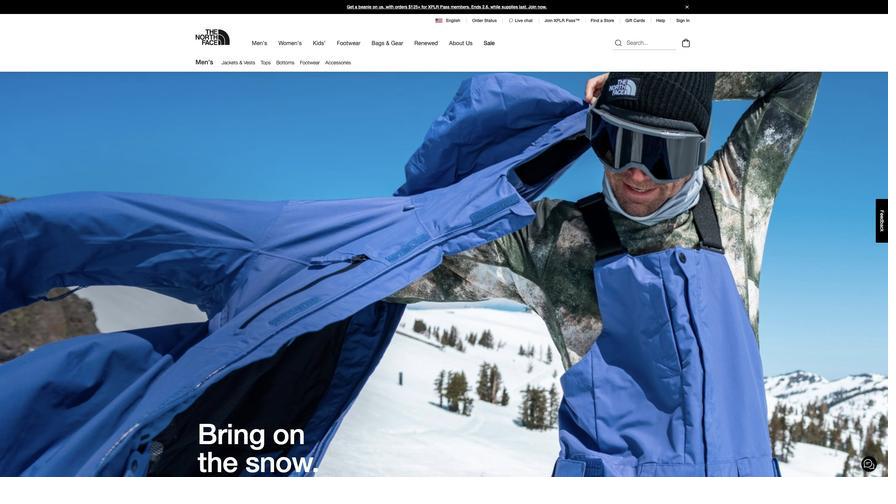 Task type: locate. For each thing, give the bounding box(es) containing it.
store
[[604, 18, 615, 23]]

bags
[[372, 40, 385, 46]]

xplr right for
[[428, 5, 439, 9]]

the north face home page image
[[196, 29, 230, 45]]

0 horizontal spatial join
[[529, 5, 537, 9]]

0 vertical spatial on
[[373, 5, 378, 9]]

bottoms
[[277, 60, 295, 66]]

1 horizontal spatial a
[[601, 18, 603, 23]]

view cart image
[[681, 38, 692, 48]]

now.
[[538, 5, 547, 9]]

find a store link
[[591, 18, 615, 23]]

gift cards link
[[626, 18, 646, 23]]

join xplr pass™
[[545, 18, 580, 23]]

0 vertical spatial footwear
[[337, 40, 361, 46]]

footwear down kids' link
[[300, 60, 320, 66]]

& left gear
[[386, 40, 390, 46]]

f
[[880, 210, 886, 213]]

for
[[422, 5, 427, 9]]

footwear inside button
[[300, 60, 320, 66]]

0 horizontal spatial a
[[355, 5, 358, 9]]

0 vertical spatial men's
[[252, 40, 267, 46]]

men's inside bring on main content
[[196, 59, 213, 66]]

&
[[386, 40, 390, 46], [240, 60, 243, 66]]

about us
[[450, 40, 473, 46]]

1 horizontal spatial &
[[386, 40, 390, 46]]

on the mountain, a person is wearing the insulated freedom bibs and taking off an insulated freedom jacket. "text reads: for the kids. and the kids at heart." image
[[0, 72, 889, 478]]

order status link
[[473, 18, 497, 23]]

d
[[880, 219, 886, 222]]

get a beanie on us, with orders $125+ for xplr pass members. ends 2.6, while supplies last. join now. link
[[0, 0, 889, 14]]

1 vertical spatial &
[[240, 60, 243, 66]]

0 vertical spatial xplr
[[428, 5, 439, 9]]

gear
[[391, 40, 404, 46]]

e up the b
[[880, 216, 886, 219]]

pass™
[[566, 18, 580, 23]]

0 horizontal spatial xplr
[[428, 5, 439, 9]]

get
[[347, 5, 354, 9]]

join
[[529, 5, 537, 9], [545, 18, 553, 23]]

accessories button
[[323, 58, 354, 67]]

footwear button
[[297, 58, 323, 67]]

1 vertical spatial a
[[601, 18, 603, 23]]

join down now. at top right
[[545, 18, 553, 23]]

a up k
[[880, 224, 886, 227]]

about
[[450, 40, 465, 46]]

kids' link
[[313, 33, 326, 52]]

order status
[[473, 18, 497, 23]]

& inside button
[[240, 60, 243, 66]]

a inside button
[[880, 224, 886, 227]]

1 vertical spatial men's
[[196, 59, 213, 66]]

sign in button
[[677, 18, 690, 23]]

supplies
[[502, 5, 518, 9]]

footwear for footwear button
[[300, 60, 320, 66]]

2.6,
[[483, 5, 490, 9]]

men's up tops
[[252, 40, 267, 46]]

xplr
[[428, 5, 439, 9], [554, 18, 565, 23]]

us,
[[379, 5, 385, 9]]

0 horizontal spatial &
[[240, 60, 243, 66]]

0 horizontal spatial footwear
[[300, 60, 320, 66]]

vests
[[244, 60, 255, 66]]

footwear
[[337, 40, 361, 46], [300, 60, 320, 66]]

0 vertical spatial a
[[355, 5, 358, 9]]

women's link
[[279, 33, 302, 52]]

men's left jackets
[[196, 59, 213, 66]]

live chat
[[515, 18, 533, 23]]

k
[[880, 229, 886, 232]]

join right last.
[[529, 5, 537, 9]]

in
[[687, 18, 690, 23]]

a for store
[[601, 18, 603, 23]]

1 vertical spatial footwear
[[300, 60, 320, 66]]

1 horizontal spatial join
[[545, 18, 553, 23]]

while
[[491, 5, 501, 9]]

1 vertical spatial xplr
[[554, 18, 565, 23]]

jackets & vests
[[222, 60, 255, 66]]

2 vertical spatial a
[[880, 224, 886, 227]]

jackets
[[222, 60, 238, 66]]

men's
[[252, 40, 267, 46], [196, 59, 213, 66]]

0 horizontal spatial on
[[273, 418, 305, 451]]

0 horizontal spatial men's
[[196, 59, 213, 66]]

bags & gear link
[[372, 33, 404, 52]]

1 vertical spatial on
[[273, 418, 305, 451]]

sign in
[[677, 18, 690, 23]]

on
[[373, 5, 378, 9], [273, 418, 305, 451]]

footwear up "accessories"
[[337, 40, 361, 46]]

0 vertical spatial &
[[386, 40, 390, 46]]

xplr left pass™
[[554, 18, 565, 23]]

find
[[591, 18, 600, 23]]

f e e d b a c k
[[880, 210, 886, 232]]

a right get
[[355, 5, 358, 9]]

find a store
[[591, 18, 615, 23]]

a
[[355, 5, 358, 9], [601, 18, 603, 23], [880, 224, 886, 227]]

tops button
[[258, 58, 274, 67]]

e up d at right
[[880, 213, 886, 216]]

1 horizontal spatial on
[[373, 5, 378, 9]]

1 horizontal spatial footwear
[[337, 40, 361, 46]]

status
[[485, 18, 497, 23]]

e
[[880, 213, 886, 216], [880, 216, 886, 219]]

accessories
[[326, 60, 351, 66]]

a right the find
[[601, 18, 603, 23]]

on inside main content
[[273, 418, 305, 451]]

2 e from the top
[[880, 216, 886, 219]]

sale link
[[484, 33, 495, 52]]

footwear link
[[337, 33, 361, 52]]

& left the vests
[[240, 60, 243, 66]]

help link
[[657, 18, 666, 23]]

2 horizontal spatial a
[[880, 224, 886, 227]]



Task type: vqa. For each thing, say whether or not it's contained in the screenshot.
while
yes



Task type: describe. For each thing, give the bounding box(es) containing it.
bring on main content
[[0, 53, 889, 478]]

b
[[880, 222, 886, 224]]

f e e d b a c k button
[[877, 199, 889, 243]]

tops
[[261, 60, 271, 66]]

& for jackets
[[240, 60, 243, 66]]

renewed
[[415, 40, 438, 46]]

renewed link
[[415, 33, 438, 52]]

$125+
[[409, 5, 421, 9]]

c
[[880, 227, 886, 229]]

help
[[657, 18, 666, 23]]

men's link
[[252, 33, 267, 52]]

Search search field
[[613, 36, 676, 50]]

with
[[386, 5, 394, 9]]

bring on
[[198, 418, 305, 451]]

0 vertical spatial join
[[529, 5, 537, 9]]

us
[[466, 40, 473, 46]]

live chat button
[[508, 18, 534, 24]]

& for bags
[[386, 40, 390, 46]]

close image
[[683, 5, 692, 9]]

1 horizontal spatial men's
[[252, 40, 267, 46]]

orders
[[395, 5, 408, 9]]

sale
[[484, 40, 495, 46]]

1 e from the top
[[880, 213, 886, 216]]

bottoms button
[[274, 58, 297, 67]]

chat
[[525, 18, 533, 23]]

women's
[[279, 40, 302, 46]]

pass
[[440, 5, 450, 9]]

ends
[[472, 5, 482, 9]]

bring
[[198, 418, 266, 451]]

live
[[515, 18, 523, 23]]

about us link
[[450, 33, 473, 52]]

jackets & vests button
[[219, 58, 258, 67]]

last.
[[520, 5, 528, 9]]

a for beanie
[[355, 5, 358, 9]]

sign
[[677, 18, 686, 23]]

get a beanie on us, with orders $125+ for xplr pass members. ends 2.6, while supplies last. join now.
[[347, 5, 547, 9]]

members.
[[451, 5, 471, 9]]

footwear for footwear link
[[337, 40, 361, 46]]

1 horizontal spatial xplr
[[554, 18, 565, 23]]

gift
[[626, 18, 633, 23]]

search all image
[[615, 39, 623, 47]]

1 vertical spatial join
[[545, 18, 553, 23]]

english
[[446, 18, 461, 23]]

bags & gear
[[372, 40, 404, 46]]

gift cards
[[626, 18, 646, 23]]

kids'
[[313, 40, 326, 46]]

join xplr pass™ link
[[545, 18, 580, 23]]

order
[[473, 18, 484, 23]]

cards
[[634, 18, 646, 23]]

beanie
[[359, 5, 372, 9]]

english link
[[436, 18, 461, 24]]



